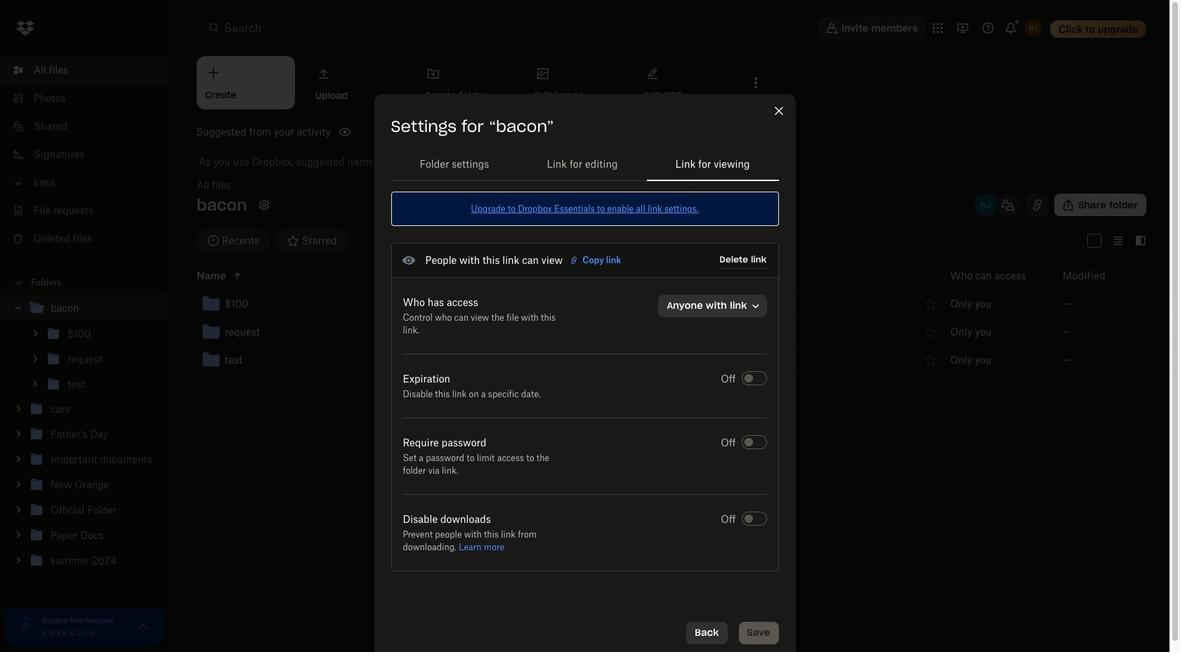 Task type: locate. For each thing, give the bounding box(es) containing it.
tab panel
[[391, 191, 779, 605]]

list item
[[0, 56, 169, 84]]

settings for "bacon" dialog
[[374, 94, 796, 653]]

group
[[0, 293, 169, 585], [0, 321, 169, 397]]

add to starred image inside name test, modified thu jun 13 2024 13:26:00 gmt-0400 (eastern daylight time), element
[[922, 352, 939, 368]]

2 add to starred image from the top
[[922, 352, 939, 368]]

list
[[0, 48, 169, 263]]

tab list
[[391, 147, 779, 181]]

add to starred image
[[922, 324, 939, 340], [922, 352, 939, 368]]

1 add to starred image from the top
[[922, 324, 939, 340]]

add to starred image inside name request, modified mon jun 17 2024 13:52:19 gmt-0400 (eastern daylight time), "element"
[[922, 324, 939, 340]]

0 vertical spatial add to starred image
[[922, 324, 939, 340]]

table
[[177, 262, 1177, 374]]

r j (you) image
[[973, 192, 998, 218]]

1 vertical spatial add to starred image
[[922, 352, 939, 368]]

1 group from the top
[[0, 293, 169, 585]]

name request, modified mon jun 17 2024 13:52:19 gmt-0400 (eastern daylight time), element
[[197, 318, 1177, 346]]

add to starred image
[[922, 295, 939, 312]]



Task type: vqa. For each thing, say whether or not it's contained in the screenshot.
tab panel
yes



Task type: describe. For each thing, give the bounding box(es) containing it.
link icon image
[[569, 255, 580, 266]]

add to starred image for name test, modified thu jun 13 2024 13:26:00 gmt-0400 (eastern daylight time), element
[[922, 352, 939, 368]]

tab list inside settings for "bacon" dialog
[[391, 147, 779, 181]]

dropbox image
[[11, 14, 39, 42]]

this folder has a shared link active image
[[996, 192, 1021, 218]]

name $100, modified fri jun 14 2024 09:57:01 gmt-0400 (eastern daylight time), element
[[197, 290, 1177, 318]]

add to starred image for name request, modified mon jun 17 2024 13:52:19 gmt-0400 (eastern daylight time), "element"
[[922, 324, 939, 340]]

name test, modified thu jun 13 2024 13:26:00 gmt-0400 (eastern daylight time), element
[[197, 346, 1177, 374]]

tab panel inside settings for "bacon" dialog
[[391, 191, 779, 605]]

2 group from the top
[[0, 321, 169, 397]]

less image
[[11, 176, 25, 190]]



